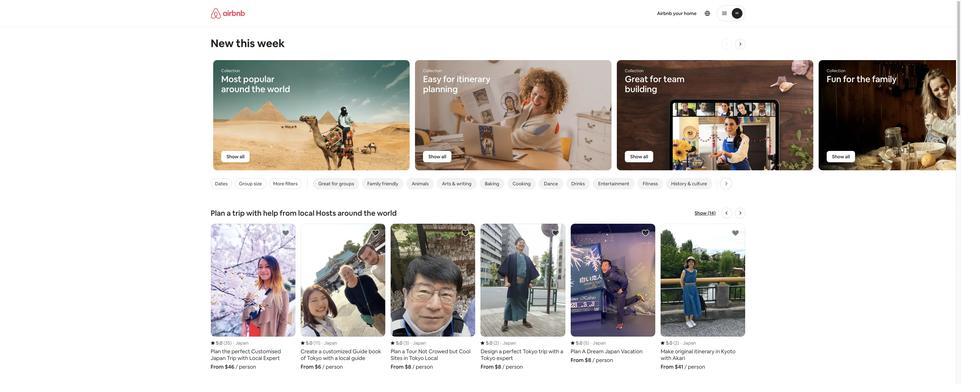 Task type: vqa. For each thing, say whether or not it's contained in the screenshot.
to inside the People you've invited The travel credit you earn can be used to book your next home or experience on Airbnb.
no



Task type: describe. For each thing, give the bounding box(es) containing it.
writing
[[457, 181, 472, 187]]

show all for easy for itinerary planning
[[429, 154, 446, 160]]

fitness button
[[638, 178, 663, 190]]

from for design a perfect tokyo trip with a tokyo expert group
[[481, 364, 494, 371]]

5.0 ( 11 )
[[306, 340, 320, 346]]

· japan for the rating 5.0 out of 5; 35 reviews image
[[233, 340, 249, 346]]

/ for rating 5.0 out of 5; 3 reviews image
[[413, 364, 415, 371]]

from for plan a tour not crowed but cool sites in tokyo local group
[[391, 364, 404, 371]]

11
[[315, 340, 319, 346]]

magic
[[721, 181, 734, 187]]

) for rating 5.0 out of 5; 5 reviews image
[[588, 340, 589, 346]]

all for planning
[[442, 154, 446, 160]]

5.0 for plan a tour not crowed but cool sites in tokyo local group
[[396, 340, 403, 346]]

rating 5.0 out of 5; 35 reviews image
[[211, 340, 232, 346]]

plan a trip with help from local hosts around the world
[[211, 209, 397, 218]]

collection for most
[[221, 68, 240, 74]]

from
[[280, 209, 297, 218]]

animals button
[[406, 178, 434, 190]]

show all link for fun for the family
[[827, 151, 856, 162]]

$8 for 3
[[405, 364, 411, 371]]

arts & writing button
[[437, 178, 477, 190]]

all for the
[[240, 154, 245, 160]]

show all link for great for team building
[[625, 151, 654, 162]]

2 for $41
[[675, 340, 678, 346]]

make original itinerary in kyoto with akari group
[[661, 224, 746, 371]]

1 horizontal spatial world
[[377, 209, 397, 218]]

/ for rating 5.0 out of 5; 2 reviews image within design a perfect tokyo trip with a tokyo expert group
[[503, 364, 505, 371]]

popular
[[243, 74, 275, 85]]

family friendly element
[[368, 181, 398, 187]]

arts & writing element
[[442, 181, 472, 187]]

2 for $8
[[495, 340, 498, 346]]

5.0 ( 35 )
[[216, 340, 232, 346]]

drinks element
[[572, 181, 585, 187]]

new
[[211, 36, 234, 50]]

group
[[239, 181, 253, 187]]

baking
[[485, 181, 499, 187]]

for for the
[[843, 74, 855, 85]]

show all for great for team building
[[631, 154, 648, 160]]

dance
[[544, 181, 558, 187]]

your
[[673, 10, 683, 16]]

new this week
[[211, 36, 285, 50]]

5.0 ( 2 ) for $8
[[486, 340, 499, 346]]

entertainment
[[599, 181, 630, 187]]

this week
[[236, 36, 285, 50]]

from for plan the perfect customised japan trip with local expert group
[[211, 364, 224, 371]]

japan for the rating 5.0 out of 5; 35 reviews image
[[236, 340, 249, 346]]

family
[[368, 181, 381, 187]]

5.0 for plan a dream japan vacation group
[[576, 340, 583, 346]]

baking button
[[480, 178, 505, 190]]

from for plan a dream japan vacation group
[[571, 357, 584, 364]]

person inside make original itinerary in kyoto with akari group
[[688, 364, 705, 371]]

cooking button
[[507, 178, 536, 190]]

· japan for rating 5.0 out of 5; 2 reviews image within design a perfect tokyo trip with a tokyo expert group
[[501, 340, 516, 346]]

size
[[254, 181, 262, 187]]

local
[[298, 209, 315, 218]]

· for the rating 5.0 out of 5; 35 reviews image
[[233, 340, 234, 346]]

easy
[[423, 74, 441, 85]]

plan a dream japan vacation group
[[571, 224, 656, 364]]

rating 5.0 out of 5; 5 reviews image
[[571, 340, 589, 346]]

$41
[[675, 364, 684, 371]]

plan a tour not crowed but cool sites in tokyo local group
[[391, 224, 476, 371]]

drinks
[[572, 181, 585, 187]]

5.0 ( 2 ) for $41
[[666, 340, 679, 346]]

$6
[[315, 364, 321, 371]]

create a customized guide book of tokyo with a local guide group
[[301, 224, 386, 371]]

animals element
[[412, 181, 429, 187]]

· japan for rating 5.0 out of 5; 5 reviews image
[[591, 340, 606, 346]]

profile element
[[536, 0, 746, 27]]

plan the perfect customised japan trip with local expert group
[[211, 224, 295, 371]]

dance button
[[539, 178, 564, 190]]

) for rating 5.0 out of 5; 3 reviews image
[[408, 340, 409, 346]]

$8 for 5
[[585, 357, 591, 364]]

show all for fun for the family
[[832, 154, 850, 160]]

japan for rating 5.0 out of 5; 5 reviews image
[[593, 340, 606, 346]]

great inside collection great for team building
[[625, 74, 648, 85]]

a
[[227, 209, 231, 218]]

help
[[263, 209, 278, 218]]

magic button
[[715, 178, 739, 190]]

save this experience image for plan a dream japan vacation group
[[642, 229, 650, 237]]

save this experience image for make original itinerary in kyoto with akari group
[[732, 229, 740, 237]]

collection for great
[[625, 68, 644, 74]]

collection fun for the family
[[827, 68, 897, 85]]

person for rating 5.0 out of 5; 5 reviews image
[[596, 357, 613, 364]]

all for family
[[845, 154, 850, 160]]

plan
[[211, 209, 225, 218]]

filters
[[285, 181, 298, 187]]

history & culture button
[[666, 178, 713, 190]]

dates
[[215, 181, 228, 187]]

japan for rating 5.0 out of 5; 2 reviews image inside the make original itinerary in kyoto with akari group
[[683, 340, 696, 346]]

for for itinerary
[[443, 74, 455, 85]]

building
[[625, 84, 658, 95]]

show (14) link
[[695, 210, 716, 217]]

new this week group
[[0, 60, 961, 171]]

) for rating 5.0 out of 5; 2 reviews image within design a perfect tokyo trip with a tokyo expert group
[[498, 340, 499, 346]]

· for rating 5.0 out of 5; 2 reviews image within design a perfect tokyo trip with a tokyo expert group
[[501, 340, 502, 346]]

entertainment element
[[599, 181, 630, 187]]

5.0 for design a perfect tokyo trip with a tokyo expert group
[[486, 340, 493, 346]]

5.0 ( 5 )
[[576, 340, 589, 346]]

the inside collection most popular around the world
[[252, 84, 265, 95]]

show for most popular around the world
[[227, 154, 239, 160]]

( for plan a tour not crowed but cool sites in tokyo local group
[[404, 340, 405, 346]]

· japan for rating 5.0 out of 5; 11 reviews image
[[322, 340, 337, 346]]

family
[[872, 74, 897, 85]]

from $46 / person
[[211, 364, 256, 371]]

) for rating 5.0 out of 5; 11 reviews image
[[319, 340, 320, 346]]

5.0 ( 3 )
[[396, 340, 409, 346]]

show for easy for itinerary planning
[[429, 154, 441, 160]]

airbnb
[[657, 10, 672, 16]]

) for the rating 5.0 out of 5; 35 reviews image
[[230, 340, 232, 346]]

· for rating 5.0 out of 5; 2 reviews image inside the make original itinerary in kyoto with akari group
[[681, 340, 682, 346]]

& for history
[[688, 181, 691, 187]]

friendly
[[382, 181, 398, 187]]

save this experience image for design a perfect tokyo trip with a tokyo expert group
[[552, 229, 560, 237]]



Task type: locate. For each thing, give the bounding box(es) containing it.
0 vertical spatial great
[[625, 74, 648, 85]]

1 collection from the left
[[221, 68, 240, 74]]

3 · japan from the left
[[411, 340, 426, 346]]

1 horizontal spatial the
[[364, 209, 376, 218]]

show all link for most popular around the world
[[221, 151, 250, 162]]

for inside collection great for team building
[[650, 74, 662, 85]]

from inside design a perfect tokyo trip with a tokyo expert group
[[481, 364, 494, 371]]

/ inside plan the perfect customised japan trip with local expert group
[[236, 364, 238, 371]]

show (14)
[[695, 210, 716, 216]]

all
[[240, 154, 245, 160], [442, 154, 446, 160], [644, 154, 648, 160], [845, 154, 850, 160]]

4 collection from the left
[[827, 68, 846, 74]]

1 vertical spatial world
[[377, 209, 397, 218]]

2 save this experience image from the left
[[372, 229, 380, 237]]

cooking
[[513, 181, 531, 187]]

4 save this experience image from the left
[[732, 229, 740, 237]]

1 horizontal spatial great
[[625, 74, 648, 85]]

· japan for rating 5.0 out of 5; 3 reviews image
[[411, 340, 426, 346]]

show all for most popular around the world
[[227, 154, 245, 160]]

& inside "button"
[[452, 181, 456, 187]]

( inside create a customized guide book of tokyo with a local guide group
[[314, 340, 315, 346]]

show for great for team building
[[631, 154, 643, 160]]

1 show all from the left
[[227, 154, 245, 160]]

· inside plan a tour not crowed but cool sites in tokyo local group
[[411, 340, 412, 346]]

3 all from the left
[[644, 154, 648, 160]]

· japan inside plan a tour not crowed but cool sites in tokyo local group
[[411, 340, 426, 346]]

3
[[405, 340, 408, 346]]

for right fun at the right of page
[[843, 74, 855, 85]]

from inside plan the perfect customised japan trip with local expert group
[[211, 364, 224, 371]]

hosts
[[316, 209, 336, 218]]

collection
[[221, 68, 240, 74], [423, 68, 442, 74], [625, 68, 644, 74], [827, 68, 846, 74]]

rating 5.0 out of 5; 11 reviews image
[[301, 340, 320, 346]]

5.0
[[216, 340, 223, 346], [306, 340, 313, 346], [396, 340, 403, 346], [486, 340, 493, 346], [576, 340, 583, 346], [666, 340, 673, 346]]

4 all from the left
[[845, 154, 850, 160]]

baking element
[[485, 181, 499, 187]]

1 horizontal spatial around
[[338, 209, 362, 218]]

2 horizontal spatial from $8 / person
[[571, 357, 613, 364]]

0 horizontal spatial 2
[[495, 340, 498, 346]]

· inside plan a dream japan vacation group
[[591, 340, 592, 346]]

more filters button
[[269, 179, 302, 189]]

2 & from the left
[[688, 181, 691, 187]]

· for rating 5.0 out of 5; 3 reviews image
[[411, 340, 412, 346]]

from inside plan a dream japan vacation group
[[571, 357, 584, 364]]

great for groups
[[318, 181, 354, 187]]

1 horizontal spatial save this experience image
[[372, 229, 380, 237]]

world
[[267, 84, 290, 95], [377, 209, 397, 218]]

(14)
[[708, 210, 716, 216]]

japan inside create a customized guide book of tokyo with a local guide group
[[324, 340, 337, 346]]

( inside design a perfect tokyo trip with a tokyo expert group
[[494, 340, 495, 346]]

japan for rating 5.0 out of 5; 11 reviews image
[[324, 340, 337, 346]]

3 ) from the left
[[408, 340, 409, 346]]

collection inside collection great for team building
[[625, 68, 644, 74]]

person inside plan a tour not crowed but cool sites in tokyo local group
[[416, 364, 433, 371]]

world inside collection most popular around the world
[[267, 84, 290, 95]]

$8 inside plan a dream japan vacation group
[[585, 357, 591, 364]]

1 horizontal spatial 5.0 ( 2 )
[[666, 340, 679, 346]]

0 vertical spatial world
[[267, 84, 290, 95]]

show for fun for the family
[[832, 154, 844, 160]]

6 · from the left
[[681, 340, 682, 346]]

· japan inside create a customized guide book of tokyo with a local guide group
[[322, 340, 337, 346]]

more filters
[[273, 181, 298, 187]]

3 ( from the left
[[404, 340, 405, 346]]

5.0 ( 2 ) inside make original itinerary in kyoto with akari group
[[666, 340, 679, 346]]

for right easy at the left
[[443, 74, 455, 85]]

( inside make original itinerary in kyoto with akari group
[[674, 340, 675, 346]]

( for plan a dream japan vacation group
[[584, 340, 585, 346]]

5 ) from the left
[[588, 340, 589, 346]]

1 horizontal spatial rating 5.0 out of 5; 2 reviews image
[[661, 340, 679, 346]]

save this experience image
[[282, 229, 290, 237], [372, 229, 380, 237]]

1 horizontal spatial from $8 / person
[[481, 364, 523, 371]]

0 horizontal spatial rating 5.0 out of 5; 2 reviews image
[[481, 340, 499, 346]]

dance element
[[544, 181, 558, 187]]

the inside collection fun for the family
[[857, 74, 871, 85]]

4 show all link from the left
[[827, 151, 856, 162]]

groups
[[339, 181, 354, 187]]

3 collection from the left
[[625, 68, 644, 74]]

1 · japan from the left
[[233, 340, 249, 346]]

rating 5.0 out of 5; 3 reviews image
[[391, 340, 409, 346]]

collection easy for itinerary planning
[[423, 68, 491, 95]]

5.0 for plan the perfect customised japan trip with local expert group
[[216, 340, 223, 346]]

2 horizontal spatial the
[[857, 74, 871, 85]]

0 horizontal spatial great
[[318, 181, 331, 187]]

person inside create a customized guide book of tokyo with a local guide group
[[326, 364, 343, 371]]

cooking element
[[513, 181, 531, 187]]

$46
[[225, 364, 234, 371]]

2 show all from the left
[[429, 154, 446, 160]]

& inside button
[[688, 181, 691, 187]]

fitness element
[[643, 181, 658, 187]]

2 5.0 from the left
[[306, 340, 313, 346]]

design a perfect tokyo trip with a tokyo expert group
[[481, 224, 566, 371]]

/ inside create a customized guide book of tokyo with a local guide group
[[322, 364, 325, 371]]

0 horizontal spatial 5.0 ( 2 )
[[486, 340, 499, 346]]

collection inside collection most popular around the world
[[221, 68, 240, 74]]

2 all from the left
[[442, 154, 446, 160]]

trip
[[232, 209, 245, 218]]

6 · japan from the left
[[681, 340, 696, 346]]

( for create a customized guide book of tokyo with a local guide group
[[314, 340, 315, 346]]

4 japan from the left
[[503, 340, 516, 346]]

· japan inside plan the perfect customised japan trip with local expert group
[[233, 340, 249, 346]]

5.0 inside plan a dream japan vacation group
[[576, 340, 583, 346]]

( for plan the perfect customised japan trip with local expert group
[[224, 340, 225, 346]]

1 rating 5.0 out of 5; 2 reviews image from the left
[[481, 340, 499, 346]]

collection inside collection easy for itinerary planning
[[423, 68, 442, 74]]

/ for rating 5.0 out of 5; 2 reviews image inside the make original itinerary in kyoto with akari group
[[685, 364, 687, 371]]

japan for rating 5.0 out of 5; 3 reviews image
[[413, 340, 426, 346]]

0 horizontal spatial around
[[221, 84, 250, 95]]

5 japan from the left
[[593, 340, 606, 346]]

1 japan from the left
[[236, 340, 249, 346]]

& for arts
[[452, 181, 456, 187]]

person inside plan the perfect customised japan trip with local expert group
[[239, 364, 256, 371]]

(
[[224, 340, 225, 346], [314, 340, 315, 346], [404, 340, 405, 346], [494, 340, 495, 346], [584, 340, 585, 346], [674, 340, 675, 346]]

japan inside design a perfect tokyo trip with a tokyo expert group
[[503, 340, 516, 346]]

save this experience image inside plan the perfect customised japan trip with local expert group
[[282, 229, 290, 237]]

0 horizontal spatial world
[[267, 84, 290, 95]]

· inside design a perfect tokyo trip with a tokyo expert group
[[501, 340, 502, 346]]

history & culture element
[[672, 181, 707, 187]]

great for groups element
[[318, 181, 354, 187]]

· japan
[[233, 340, 249, 346], [322, 340, 337, 346], [411, 340, 426, 346], [501, 340, 516, 346], [591, 340, 606, 346], [681, 340, 696, 346]]

from $6 / person
[[301, 364, 343, 371]]

) inside plan a dream japan vacation group
[[588, 340, 589, 346]]

show all link for easy for itinerary planning
[[423, 151, 452, 162]]

1 5.0 ( 2 ) from the left
[[486, 340, 499, 346]]

rating 5.0 out of 5; 2 reviews image for $41
[[661, 340, 679, 346]]

save this experience image for from $6 / person
[[372, 229, 380, 237]]

4 · from the left
[[501, 340, 502, 346]]

1 vertical spatial great
[[318, 181, 331, 187]]

1 save this experience image from the left
[[282, 229, 290, 237]]

$8 inside design a perfect tokyo trip with a tokyo expert group
[[495, 364, 501, 371]]

3 show all link from the left
[[625, 151, 654, 162]]

) inside design a perfect tokyo trip with a tokyo expert group
[[498, 340, 499, 346]]

collection for easy
[[423, 68, 442, 74]]

) inside create a customized guide book of tokyo with a local guide group
[[319, 340, 320, 346]]

animals
[[412, 181, 429, 187]]

group size button
[[235, 179, 266, 189]]

save this experience image inside create a customized guide book of tokyo with a local guide group
[[372, 229, 380, 237]]

for inside button
[[332, 181, 338, 187]]

show all link
[[221, 151, 250, 162], [423, 151, 452, 162], [625, 151, 654, 162], [827, 151, 856, 162]]

home
[[684, 10, 697, 16]]

collection inside collection fun for the family
[[827, 68, 846, 74]]

from
[[571, 357, 584, 364], [211, 364, 224, 371], [301, 364, 314, 371], [391, 364, 404, 371], [481, 364, 494, 371], [661, 364, 674, 371]]

5.0 inside design a perfect tokyo trip with a tokyo expert group
[[486, 340, 493, 346]]

around inside collection most popular around the world
[[221, 84, 250, 95]]

fun
[[827, 74, 842, 85]]

/ for the rating 5.0 out of 5; 35 reviews image
[[236, 364, 238, 371]]

2 japan from the left
[[324, 340, 337, 346]]

with
[[246, 209, 262, 218]]

5 · japan from the left
[[591, 340, 606, 346]]

from $8 / person for 5.0 ( 2 )
[[481, 364, 523, 371]]

collection for fun
[[827, 68, 846, 74]]

from $8 / person
[[571, 357, 613, 364], [391, 364, 433, 371], [481, 364, 523, 371]]

( inside plan a dream japan vacation group
[[584, 340, 585, 346]]

· for rating 5.0 out of 5; 5 reviews image
[[591, 340, 592, 346]]

3 japan from the left
[[413, 340, 426, 346]]

1 ) from the left
[[230, 340, 232, 346]]

4 ( from the left
[[494, 340, 495, 346]]

1 ( from the left
[[224, 340, 225, 346]]

1 5.0 from the left
[[216, 340, 223, 346]]

· inside make original itinerary in kyoto with akari group
[[681, 340, 682, 346]]

great inside button
[[318, 181, 331, 187]]

from $41 / person
[[661, 364, 705, 371]]

show
[[227, 154, 239, 160], [429, 154, 441, 160], [631, 154, 643, 160], [832, 154, 844, 160], [695, 210, 707, 216]]

from for create a customized guide book of tokyo with a local guide group
[[301, 364, 314, 371]]

5 5.0 from the left
[[576, 340, 583, 346]]

5.0 inside plan a tour not crowed but cool sites in tokyo local group
[[396, 340, 403, 346]]

) inside make original itinerary in kyoto with akari group
[[678, 340, 679, 346]]

history
[[672, 181, 687, 187]]

culture
[[692, 181, 707, 187]]

save this experience image for plan a tour not crowed but cool sites in tokyo local group
[[462, 229, 470, 237]]

rating 5.0 out of 5; 2 reviews image inside design a perfect tokyo trip with a tokyo expert group
[[481, 340, 499, 346]]

5 ( from the left
[[584, 340, 585, 346]]

2 show all link from the left
[[423, 151, 452, 162]]

2 inside make original itinerary in kyoto with akari group
[[675, 340, 678, 346]]

· japan inside design a perfect tokyo trip with a tokyo expert group
[[501, 340, 516, 346]]

from $8 / person for 5.0 ( 3 )
[[391, 364, 433, 371]]

more
[[273, 181, 284, 187]]

· inside create a customized guide book of tokyo with a local guide group
[[322, 340, 323, 346]]

for left team
[[650, 74, 662, 85]]

airbnb your home
[[657, 10, 697, 16]]

/ inside plan a dream japan vacation group
[[593, 357, 595, 364]]

for inside collection fun for the family
[[843, 74, 855, 85]]

2 ) from the left
[[319, 340, 320, 346]]

for left groups
[[332, 181, 338, 187]]

japan for rating 5.0 out of 5; 2 reviews image within design a perfect tokyo trip with a tokyo expert group
[[503, 340, 516, 346]]

collection most popular around the world
[[221, 68, 290, 95]]

entertainment button
[[593, 178, 635, 190]]

1 horizontal spatial 2
[[675, 340, 678, 346]]

team
[[664, 74, 685, 85]]

from $8 / person inside design a perfect tokyo trip with a tokyo expert group
[[481, 364, 523, 371]]

2 rating 5.0 out of 5; 2 reviews image from the left
[[661, 340, 679, 346]]

0 horizontal spatial save this experience image
[[282, 229, 290, 237]]

most
[[221, 74, 242, 85]]

itinerary
[[457, 74, 491, 85]]

6 ) from the left
[[678, 340, 679, 346]]

0 horizontal spatial the
[[252, 84, 265, 95]]

3 show all from the left
[[631, 154, 648, 160]]

5.0 inside make original itinerary in kyoto with akari group
[[666, 340, 673, 346]]

4 ) from the left
[[498, 340, 499, 346]]

5
[[585, 340, 588, 346]]

· for rating 5.0 out of 5; 11 reviews image
[[322, 340, 323, 346]]

from inside create a customized guide book of tokyo with a local guide group
[[301, 364, 314, 371]]

6 ( from the left
[[674, 340, 675, 346]]

collection great for team building
[[625, 68, 685, 95]]

2 · from the left
[[322, 340, 323, 346]]

rating 5.0 out of 5; 2 reviews image inside make original itinerary in kyoto with akari group
[[661, 340, 679, 346]]

35
[[225, 340, 230, 346]]

· japan for rating 5.0 out of 5; 2 reviews image inside the make original itinerary in kyoto with akari group
[[681, 340, 696, 346]]

6 5.0 from the left
[[666, 340, 673, 346]]

0 horizontal spatial &
[[452, 181, 456, 187]]

2 2 from the left
[[675, 340, 678, 346]]

for inside collection easy for itinerary planning
[[443, 74, 455, 85]]

( for make original itinerary in kyoto with akari group
[[674, 340, 675, 346]]

for for team
[[650, 74, 662, 85]]

1 save this experience image from the left
[[462, 229, 470, 237]]

show all
[[227, 154, 245, 160], [429, 154, 446, 160], [631, 154, 648, 160], [832, 154, 850, 160]]

from inside plan a tour not crowed but cool sites in tokyo local group
[[391, 364, 404, 371]]

from for make original itinerary in kyoto with akari group
[[661, 364, 674, 371]]

$8 for 2
[[495, 364, 501, 371]]

1 horizontal spatial $8
[[495, 364, 501, 371]]

1 · from the left
[[233, 340, 234, 346]]

person
[[596, 357, 613, 364], [239, 364, 256, 371], [326, 364, 343, 371], [416, 364, 433, 371], [506, 364, 523, 371], [688, 364, 705, 371]]

arts & writing
[[442, 181, 472, 187]]

2 · japan from the left
[[322, 340, 337, 346]]

/ for rating 5.0 out of 5; 11 reviews image
[[322, 364, 325, 371]]

japan
[[236, 340, 249, 346], [324, 340, 337, 346], [413, 340, 426, 346], [503, 340, 516, 346], [593, 340, 606, 346], [683, 340, 696, 346]]

2 collection from the left
[[423, 68, 442, 74]]

3 · from the left
[[411, 340, 412, 346]]

4 · japan from the left
[[501, 340, 516, 346]]

great
[[625, 74, 648, 85], [318, 181, 331, 187]]

2 ( from the left
[[314, 340, 315, 346]]

fitness
[[643, 181, 658, 187]]

0 horizontal spatial from $8 / person
[[391, 364, 433, 371]]

the right most
[[252, 84, 265, 95]]

/
[[593, 357, 595, 364], [236, 364, 238, 371], [322, 364, 325, 371], [413, 364, 415, 371], [503, 364, 505, 371], [685, 364, 687, 371]]

person inside plan a dream japan vacation group
[[596, 357, 613, 364]]

&
[[452, 181, 456, 187], [688, 181, 691, 187]]

( for design a perfect tokyo trip with a tokyo expert group
[[494, 340, 495, 346]]

for
[[443, 74, 455, 85], [650, 74, 662, 85], [843, 74, 855, 85], [332, 181, 338, 187]]

person for rating 5.0 out of 5; 11 reviews image
[[326, 364, 343, 371]]

rating 5.0 out of 5; 2 reviews image for $8
[[481, 340, 499, 346]]

the
[[857, 74, 871, 85], [252, 84, 265, 95], [364, 209, 376, 218]]

5.0 for make original itinerary in kyoto with akari group
[[666, 340, 673, 346]]

person for the rating 5.0 out of 5; 35 reviews image
[[239, 364, 256, 371]]

airbnb your home link
[[653, 6, 701, 20]]

& left culture
[[688, 181, 691, 187]]

3 5.0 from the left
[[396, 340, 403, 346]]

japan inside make original itinerary in kyoto with akari group
[[683, 340, 696, 346]]

magic element
[[721, 181, 734, 187]]

2
[[495, 340, 498, 346], [675, 340, 678, 346]]

0 vertical spatial around
[[221, 84, 250, 95]]

· japan inside plan a dream japan vacation group
[[591, 340, 606, 346]]

· japan inside make original itinerary in kyoto with akari group
[[681, 340, 696, 346]]

from $8 / person for 5.0 ( 5 )
[[571, 357, 613, 364]]

around
[[221, 84, 250, 95], [338, 209, 362, 218]]

all for building
[[644, 154, 648, 160]]

) inside plan a tour not crowed but cool sites in tokyo local group
[[408, 340, 409, 346]]

save this experience image for from $46 / person
[[282, 229, 290, 237]]

history & culture
[[672, 181, 707, 187]]

from inside make original itinerary in kyoto with akari group
[[661, 364, 674, 371]]

( inside plan the perfect customised japan trip with local expert group
[[224, 340, 225, 346]]

great for groups button
[[313, 178, 360, 190]]

1 vertical spatial around
[[338, 209, 362, 218]]

2 save this experience image from the left
[[552, 229, 560, 237]]

the left family
[[857, 74, 871, 85]]

5.0 ( 2 )
[[486, 340, 499, 346], [666, 340, 679, 346]]

drinks button
[[566, 178, 590, 190]]

5.0 inside create a customized guide book of tokyo with a local guide group
[[306, 340, 313, 346]]

5.0 for create a customized guide book of tokyo with a local guide group
[[306, 340, 313, 346]]

& right arts
[[452, 181, 456, 187]]

the down family
[[364, 209, 376, 218]]

1 2 from the left
[[495, 340, 498, 346]]

5.0 inside plan the perfect customised japan trip with local expert group
[[216, 340, 223, 346]]

save this experience image
[[462, 229, 470, 237], [552, 229, 560, 237], [642, 229, 650, 237], [732, 229, 740, 237]]

from $8 / person inside plan a tour not crowed but cool sites in tokyo local group
[[391, 364, 433, 371]]

/ inside design a perfect tokyo trip with a tokyo expert group
[[503, 364, 505, 371]]

) for rating 5.0 out of 5; 2 reviews image inside the make original itinerary in kyoto with akari group
[[678, 340, 679, 346]]

3 save this experience image from the left
[[642, 229, 650, 237]]

/ for rating 5.0 out of 5; 5 reviews image
[[593, 357, 595, 364]]

2 horizontal spatial $8
[[585, 357, 591, 364]]

5.0 ( 2 ) inside design a perfect tokyo trip with a tokyo expert group
[[486, 340, 499, 346]]

arts
[[442, 181, 451, 187]]

person inside design a perfect tokyo trip with a tokyo expert group
[[506, 364, 523, 371]]

family friendly
[[368, 181, 398, 187]]

1 show all link from the left
[[221, 151, 250, 162]]

group size
[[239, 181, 262, 187]]

$8
[[585, 357, 591, 364], [405, 364, 411, 371], [495, 364, 501, 371]]

4 show all from the left
[[832, 154, 850, 160]]

family friendly button
[[362, 178, 404, 190]]

person for rating 5.0 out of 5; 3 reviews image
[[416, 364, 433, 371]]

planning
[[423, 84, 458, 95]]

/ inside plan a tour not crowed but cool sites in tokyo local group
[[413, 364, 415, 371]]

5 · from the left
[[591, 340, 592, 346]]

2 inside design a perfect tokyo trip with a tokyo expert group
[[495, 340, 498, 346]]

1 & from the left
[[452, 181, 456, 187]]

$8 inside plan a tour not crowed but cool sites in tokyo local group
[[405, 364, 411, 371]]

) inside plan the perfect customised japan trip with local expert group
[[230, 340, 232, 346]]

6 japan from the left
[[683, 340, 696, 346]]

)
[[230, 340, 232, 346], [319, 340, 320, 346], [408, 340, 409, 346], [498, 340, 499, 346], [588, 340, 589, 346], [678, 340, 679, 346]]

0 horizontal spatial $8
[[405, 364, 411, 371]]

4 5.0 from the left
[[486, 340, 493, 346]]

japan inside plan a tour not crowed but cool sites in tokyo local group
[[413, 340, 426, 346]]

· inside plan the perfect customised japan trip with local expert group
[[233, 340, 234, 346]]

from $8 / person inside plan a dream japan vacation group
[[571, 357, 613, 364]]

1 horizontal spatial &
[[688, 181, 691, 187]]

rating 5.0 out of 5; 2 reviews image
[[481, 340, 499, 346], [661, 340, 679, 346]]

/ inside make original itinerary in kyoto with akari group
[[685, 364, 687, 371]]

2 5.0 ( 2 ) from the left
[[666, 340, 679, 346]]

1 all from the left
[[240, 154, 245, 160]]

dates button
[[211, 179, 232, 189]]

( inside plan a tour not crowed but cool sites in tokyo local group
[[404, 340, 405, 346]]



